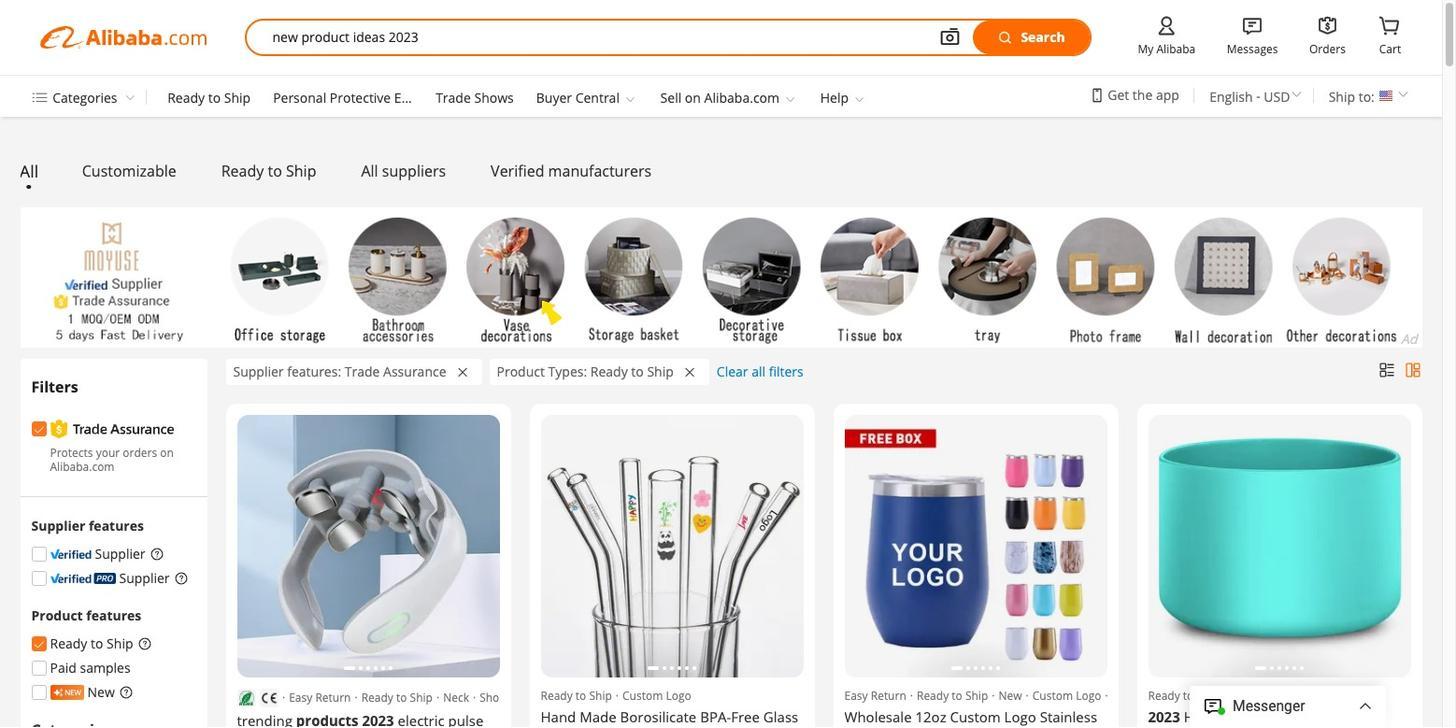 Task type: locate. For each thing, give the bounding box(es) containing it.
0 horizontal spatial product
[[31, 607, 83, 625]]

my alibaba link
[[1138, 40, 1196, 58]]

features:
[[287, 363, 341, 380]]

1 horizontal spatial sell
[[1212, 708, 1234, 726]]

arrow down image right flag us image
[[1395, 86, 1412, 103]]

manufacturers
[[548, 161, 652, 182]]

0 vertical spatial features
[[89, 517, 144, 535]]

to up "wholesale 12oz custom logo stainless" link
[[952, 688, 963, 704]]

alibaba.com left help
[[704, 89, 780, 106]]

 orders
[[1310, 12, 1346, 57]]

0 vertical spatial alibaba.com
[[704, 89, 780, 106]]

features up the samples
[[86, 607, 141, 625]]

easy return
[[845, 688, 907, 704], [289, 690, 351, 706]]

mail image
[[762, 438, 784, 460], [1066, 438, 1088, 460], [1370, 438, 1392, 460]]

0 vertical spatial supplier link
[[31, 545, 145, 563]]

orders
[[1310, 41, 1346, 57]]

alibaba.com
[[704, 89, 780, 106], [50, 459, 115, 475]]

custom logo
[[623, 688, 692, 704], [1033, 688, 1102, 704]]

ready to ship
[[167, 89, 251, 106], [221, 161, 316, 182], [50, 635, 133, 653], [541, 688, 612, 704], [917, 688, 988, 704], [1148, 688, 1220, 704], [361, 690, 433, 706]]

cart link
[[1380, 40, 1402, 57]]

easy for new
[[845, 688, 868, 704]]

sell right central
[[661, 89, 682, 106]]

1 horizontal spatial mail image
[[1066, 438, 1088, 460]]

arrow down image for english
[[1289, 86, 1305, 103]]

arrow down image for help
[[852, 91, 867, 106]]

1 vertical spatial sell
[[1212, 708, 1234, 726]]

on
[[685, 89, 701, 106], [160, 445, 174, 460]]

features down protects your orders on alibaba.com
[[89, 517, 144, 535]]

0 horizontal spatial on
[[160, 445, 174, 460]]

innovative products 2023 text field
[[273, 21, 913, 54]]

ship
[[1329, 88, 1356, 106], [224, 89, 251, 106], [286, 161, 316, 182], [647, 363, 674, 380], [107, 635, 133, 653], [589, 688, 612, 704], [966, 688, 988, 704], [1197, 688, 1220, 704], [410, 690, 433, 706]]

1 horizontal spatial arrow down image
[[783, 91, 798, 106]]

supplier
[[233, 363, 284, 380], [31, 517, 85, 535], [95, 545, 145, 563], [119, 570, 170, 587]]

1 vertical spatial product
[[31, 607, 83, 625]]

2 horizontal spatial mail image
[[1370, 438, 1392, 460]]

0 horizontal spatial stainless
[[1040, 708, 1098, 726]]

alibaba
[[1157, 41, 1196, 57]]

1 horizontal spatial easy
[[845, 688, 868, 704]]

ready to ship link
[[167, 89, 251, 106], [221, 161, 316, 182], [31, 635, 133, 653], [1148, 688, 1411, 704]]

0 horizontal spatial alibaba.com
[[50, 459, 115, 475]]

trade left shows
[[436, 89, 471, 106]]

return right the ce image
[[315, 690, 351, 706]]

2 horizontal spatial arrow down image
[[1395, 86, 1412, 103]]

all
[[19, 160, 38, 183], [361, 161, 378, 182]]

my
[[1138, 41, 1154, 57]]

protective
[[330, 89, 391, 106], [1292, 708, 1358, 726]]

customizable link
[[82, 161, 176, 182]]

0 vertical spatial on
[[685, 89, 701, 106]]

custom inside the hot sell custom protective
[[1238, 708, 1288, 726]]

0 horizontal spatial mail image
[[762, 438, 784, 460]]

wholesale
[[845, 708, 912, 726]]

0 vertical spatial trade
[[436, 89, 471, 106]]

arrow down image right central
[[623, 91, 638, 106]]

2 horizontal spatial logo
[[1076, 688, 1102, 704]]

ready to ship down personal
[[221, 161, 316, 182]]

filters
[[31, 377, 78, 397]]

1 horizontal spatial trade
[[436, 89, 471, 106]]

0 horizontal spatial custom logo
[[623, 688, 692, 704]]

0 horizontal spatial easy
[[289, 690, 313, 706]]

return for new
[[871, 688, 907, 704]]

1 vertical spatial trade
[[345, 363, 380, 380]]

1 horizontal spatial product
[[497, 363, 545, 380]]

1 supplier link from the top
[[31, 545, 145, 563]]

filters
[[769, 363, 804, 380]]

custom
[[623, 688, 663, 704], [1033, 688, 1073, 704], [950, 708, 1001, 726], [1238, 708, 1288, 726]]

product up select image
[[31, 607, 83, 625]]

1 horizontal spatial custom logo
[[1033, 688, 1102, 704]]

1 horizontal spatial protective
[[1292, 708, 1358, 726]]

0 vertical spatial stainless
[[1112, 688, 1158, 704]]

arrow down image right the -
[[1289, 86, 1305, 103]]

ship left personal
[[224, 89, 251, 106]]

custom logo left stainless steel
[[1033, 688, 1102, 704]]

hand
[[541, 708, 576, 726]]

product left types:
[[497, 363, 545, 380]]

logo up 'hand made borosilicate bpa-free glass'
[[666, 688, 692, 704]]

all link
[[19, 160, 38, 183]]

arrow down image
[[121, 90, 136, 105], [783, 91, 798, 106], [852, 91, 867, 106]]

1 custom logo from the left
[[623, 688, 692, 704]]

2 horizontal spatial arrow down image
[[852, 91, 867, 106]]

personal protective equipment
[[273, 89, 461, 106]]

0 horizontal spatial trade
[[345, 363, 380, 380]]

return up wholesale
[[871, 688, 907, 704]]

clear all filters link
[[717, 363, 804, 380]]

mail image for stainless
[[1066, 438, 1088, 460]]

custom logo up borosilicate
[[623, 688, 692, 704]]

central
[[576, 89, 620, 106]]

the
[[1133, 86, 1153, 104]]

messages
[[1227, 41, 1278, 57]]

features
[[89, 517, 144, 535], [86, 607, 141, 625]]

1 vertical spatial alibaba.com
[[50, 459, 115, 475]]

trade right features: at left
[[345, 363, 380, 380]]

rohs image
[[239, 691, 254, 706]]

return
[[871, 688, 907, 704], [315, 690, 351, 706]]

0 vertical spatial sell
[[661, 89, 682, 106]]

3 mail image from the left
[[1370, 438, 1392, 460]]

wholesale 12oz custom logo stainless link
[[845, 708, 1100, 727]]

verified manufacturers link
[[491, 161, 652, 182]]

easy up wholesale
[[845, 688, 868, 704]]

stainless inside wholesale 12oz custom logo stainless
[[1040, 708, 1098, 726]]

english - usd
[[1210, 87, 1290, 106]]


[[939, 26, 961, 48]]

easy return right the ce image
[[289, 690, 351, 706]]

ready to ship link down personal
[[221, 161, 316, 182]]

supplier link down supplier features
[[31, 545, 145, 563]]

orders
[[123, 445, 157, 460]]

app
[[1156, 86, 1180, 104]]

1 horizontal spatial return
[[871, 688, 907, 704]]

logo inside wholesale 12oz custom logo stainless
[[1005, 708, 1037, 726]]

1 vertical spatial stainless
[[1040, 708, 1098, 726]]

to down personal
[[268, 161, 282, 182]]

logo
[[666, 688, 692, 704], [1076, 688, 1102, 704], [1005, 708, 1037, 726]]

supplier features
[[31, 517, 144, 535]]

easy right the ce image
[[289, 690, 313, 706]]

return for neck
[[315, 690, 351, 706]]

product for product types: ready to ship
[[497, 363, 545, 380]]

1 vertical spatial protective
[[1292, 708, 1358, 726]]

0 horizontal spatial arrow down image
[[623, 91, 638, 106]]

category image
[[30, 86, 47, 109]]

buyer
[[536, 89, 572, 106]]

all for all
[[19, 160, 38, 183]]

all left suppliers
[[361, 161, 378, 182]]

ship up "wholesale 12oz custom logo stainless" link
[[966, 688, 988, 704]]

select image
[[32, 423, 45, 436]]

1 horizontal spatial easy return
[[845, 688, 907, 704]]

made
[[580, 708, 617, 726]]

custom right 12oz
[[950, 708, 1001, 726]]

0 vertical spatial protective
[[330, 89, 391, 106]]

1 horizontal spatial arrow down image
[[1289, 86, 1305, 103]]

0 vertical spatial product
[[497, 363, 545, 380]]

easy return up wholesale
[[845, 688, 907, 704]]

1 horizontal spatial all
[[361, 161, 378, 182]]

new up "wholesale 12oz custom logo stainless" link
[[999, 688, 1022, 704]]

sell
[[661, 89, 682, 106], [1212, 708, 1234, 726]]

close image
[[685, 366, 694, 379]]

custom right the 'hot'
[[1238, 708, 1288, 726]]

product
[[497, 363, 545, 380], [31, 607, 83, 625]]

supplier link up "product features"
[[31, 570, 170, 587]]

samples
[[80, 659, 131, 677]]

custom up "wholesale 12oz custom logo stainless" link
[[1033, 688, 1073, 704]]

ready to ship up "wholesale 12oz custom logo stainless" link
[[917, 688, 988, 704]]

arrow down image right categories at the left top
[[121, 90, 136, 105]]

to left close icon
[[631, 363, 644, 380]]

2023
[[1148, 708, 1180, 726]]

all down the category 'icon'
[[19, 160, 38, 183]]

product types: ready to ship
[[497, 363, 674, 380]]

0 horizontal spatial return
[[315, 690, 351, 706]]

arrow down image
[[1289, 86, 1305, 103], [1395, 86, 1412, 103], [623, 91, 638, 106]]

ship left close icon
[[647, 363, 674, 380]]

1 horizontal spatial logo
[[1005, 708, 1037, 726]]

new link
[[31, 684, 115, 701]]

arrow down image left help link
[[783, 91, 798, 106]]

product for product features
[[31, 607, 83, 625]]

ready to ship link left personal
[[167, 89, 251, 106]]

to:
[[1359, 88, 1375, 106]]

to left personal
[[208, 89, 221, 106]]

1 vertical spatial on
[[160, 445, 174, 460]]

wholesale 12oz custom logo stainless
[[845, 708, 1100, 727]]

alibaba.com left the orders
[[50, 459, 115, 475]]

trade
[[436, 89, 471, 106], [345, 363, 380, 380]]

2 mail image from the left
[[1066, 438, 1088, 460]]

ready to ship up the 'hot'
[[1148, 688, 1220, 704]]

easy return for new
[[845, 688, 907, 704]]

 link
[[1315, 12, 1341, 39]]

to up the 'hot'
[[1183, 688, 1194, 704]]

supplier link
[[31, 545, 145, 563], [31, 570, 170, 587]]

new down the samples
[[87, 684, 115, 701]]

logo left stainless steel
[[1076, 688, 1102, 704]]

verified manufacturers
[[491, 161, 652, 182]]

1 vertical spatial supplier link
[[31, 570, 170, 587]]

mail image for free
[[762, 438, 784, 460]]

logo right 12oz
[[1005, 708, 1037, 726]]

get the app link
[[1108, 86, 1180, 104]]

0 horizontal spatial all
[[19, 160, 38, 183]]

1 vertical spatial features
[[86, 607, 141, 625]]

supplier features: trade assurance
[[233, 363, 446, 380]]

0 horizontal spatial easy return
[[289, 690, 351, 706]]

1 mail image from the left
[[762, 438, 784, 460]]

arrow down image right help
[[852, 91, 867, 106]]

stainless
[[1112, 688, 1158, 704], [1040, 708, 1098, 726]]

sell right the 'hot'
[[1212, 708, 1234, 726]]

 cart
[[1377, 12, 1404, 57]]



Task type: vqa. For each thing, say whether or not it's contained in the screenshot.
the 'clear all filters'
yes



Task type: describe. For each thing, give the bounding box(es) containing it.
 search
[[997, 28, 1065, 46]]

all suppliers
[[361, 161, 446, 182]]

sell inside the hot sell custom protective
[[1212, 708, 1234, 726]]

paid samples
[[50, 659, 131, 677]]

mail image
[[458, 438, 481, 460]]

0 horizontal spatial logo
[[666, 688, 692, 704]]

ready to ship up "hand" on the bottom
[[541, 688, 612, 704]]

easy return for neck
[[289, 690, 351, 706]]

equipment
[[394, 89, 461, 106]]

arrow down image for ship to:
[[1395, 86, 1412, 103]]

all
[[752, 363, 766, 380]]

trade shows
[[436, 89, 514, 106]]


[[1377, 12, 1404, 39]]

easy for neck
[[289, 690, 313, 706]]

your
[[96, 445, 120, 460]]

customizable
[[82, 161, 176, 182]]

 link
[[1154, 12, 1180, 40]]

ce image
[[262, 691, 277, 706]]

supplier up "product features"
[[119, 570, 170, 587]]

personal
[[273, 89, 326, 106]]

stainless steel
[[1112, 688, 1187, 704]]

ready to ship left neck
[[361, 690, 433, 706]]

12oz
[[916, 708, 947, 726]]

shows
[[474, 89, 514, 106]]

1 horizontal spatial stainless
[[1112, 688, 1158, 704]]

to left neck
[[396, 690, 407, 706]]

2 supplier link from the top
[[31, 570, 170, 587]]

ready to ship link up paid samples "link"
[[31, 635, 133, 653]]

ship up made at bottom
[[589, 688, 612, 704]]

ready to ship up the 'paid samples'
[[50, 635, 133, 653]]

bpa-
[[700, 708, 731, 726]]

hot
[[1184, 708, 1208, 726]]

flag us image
[[1378, 89, 1393, 104]]

to up the 'paid samples'
[[91, 635, 103, 653]]

paid samples link
[[31, 659, 131, 677]]

custom up borosilicate
[[623, 688, 663, 704]]

cart
[[1380, 41, 1402, 57]]

custom inside wholesale 12oz custom logo stainless
[[950, 708, 1001, 726]]

english
[[1210, 88, 1253, 106]]

0 horizontal spatial arrow down image
[[121, 90, 136, 105]]

sell on alibaba.com link
[[661, 89, 780, 106]]

alibaba.com inside protects your orders on alibaba.com
[[50, 459, 115, 475]]

free
[[731, 708, 760, 726]]

0 horizontal spatial sell
[[661, 89, 682, 106]]

close image
[[458, 366, 467, 379]]

buyer central
[[536, 89, 620, 106]]

ship up the samples
[[107, 635, 133, 653]]

protects
[[50, 445, 93, 460]]

ready to ship left personal
[[167, 89, 251, 106]]

 link
[[1240, 12, 1266, 39]]

on inside protects your orders on alibaba.com
[[160, 445, 174, 460]]

 my alibaba
[[1138, 12, 1196, 57]]

ship left to:
[[1329, 88, 1356, 106]]

1 horizontal spatial on
[[685, 89, 701, 106]]

shoulder
[[480, 690, 527, 706]]

steel
[[1161, 688, 1187, 704]]

all suppliers link
[[361, 161, 446, 182]]

usd
[[1264, 88, 1290, 106]]

buyer central link
[[536, 89, 620, 106]]

clear all filters
[[717, 363, 804, 380]]

1 horizontal spatial new
[[999, 688, 1022, 704]]


[[997, 29, 1014, 46]]

messages link
[[1227, 40, 1278, 58]]

ad
[[1401, 330, 1418, 348]]

supplier left features: at left
[[233, 363, 284, 380]]

help
[[821, 89, 849, 106]]

protects your orders on alibaba.com
[[50, 445, 174, 475]]

arrow down image for sell on alibaba.com
[[783, 91, 798, 106]]

suppliers
[[382, 161, 446, 182]]

-
[[1257, 87, 1261, 104]]


[[1315, 12, 1341, 39]]

get the app
[[1108, 86, 1180, 104]]

hand made borosilicate bpa-free glass
[[541, 708, 799, 727]]

paid
[[50, 659, 77, 677]]

search
[[1021, 28, 1065, 46]]

0 horizontal spatial new
[[87, 684, 115, 701]]

 messages
[[1227, 12, 1278, 57]]

ship up the 'hot'
[[1197, 688, 1220, 704]]

glass
[[764, 708, 799, 726]]

personal protective equipment link
[[273, 89, 461, 106]]


[[1240, 12, 1266, 39]]

categories
[[52, 89, 117, 106]]

trade shows link
[[436, 89, 514, 106]]

ship down personal
[[286, 161, 316, 182]]

supplier down protects at the bottom of the page
[[31, 517, 85, 535]]

all for all suppliers
[[361, 161, 378, 182]]

ready to ship link up the hot sell custom protective
[[1148, 688, 1411, 704]]

1 horizontal spatial alibaba.com
[[704, 89, 780, 106]]


[[1154, 12, 1180, 39]]

verified
[[491, 161, 544, 182]]

neck
[[443, 690, 469, 706]]

select image
[[32, 639, 45, 652]]

 link
[[1377, 12, 1404, 39]]

assurance
[[383, 363, 446, 380]]

features for supplier features
[[89, 517, 144, 535]]

supplier down supplier features
[[95, 545, 145, 563]]

0 horizontal spatial protective
[[330, 89, 391, 106]]

get
[[1108, 86, 1130, 104]]

clear
[[717, 363, 748, 380]]

borosilicate
[[620, 708, 697, 726]]

ship left neck
[[410, 690, 433, 706]]

types:
[[548, 363, 587, 380]]

ship to:
[[1329, 88, 1375, 106]]

orders link
[[1310, 40, 1346, 58]]

features for product features
[[86, 607, 141, 625]]

2 custom logo from the left
[[1033, 688, 1102, 704]]

sell on alibaba.com
[[661, 89, 780, 106]]

hand made borosilicate bpa-free glass link
[[541, 708, 799, 727]]

to up made at bottom
[[576, 688, 586, 704]]

help link
[[821, 89, 849, 106]]

product features
[[31, 607, 141, 625]]

hot sell custom protective
[[1148, 708, 1408, 727]]

protective inside the hot sell custom protective
[[1292, 708, 1358, 726]]



